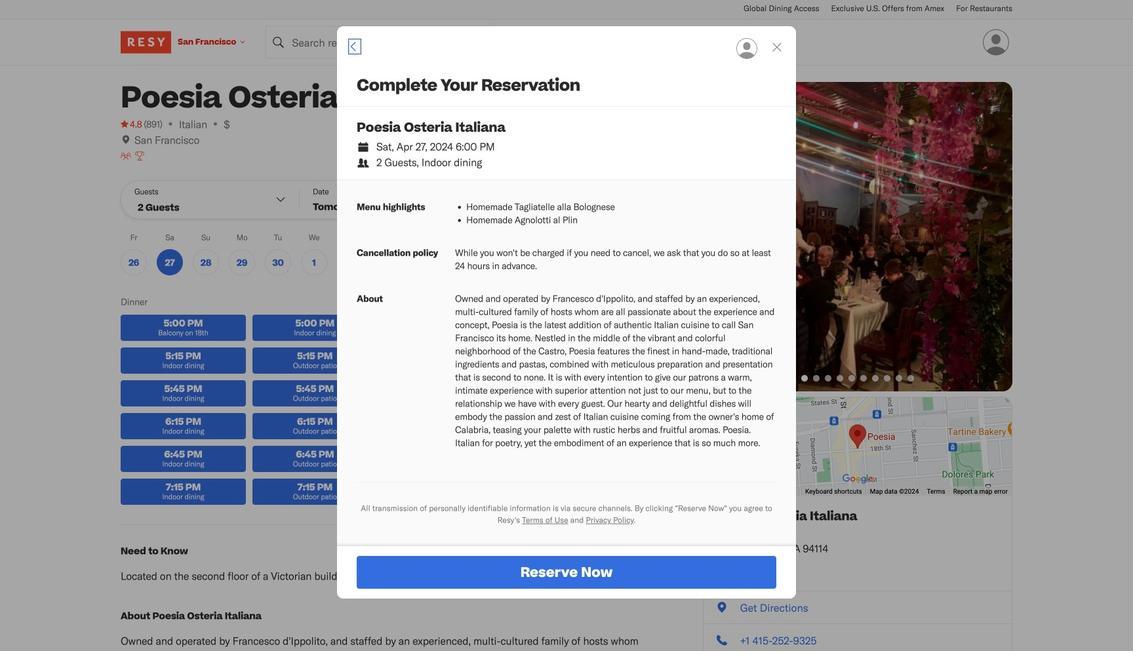 Task type: locate. For each thing, give the bounding box(es) containing it.
891 reviews element
[[144, 117, 162, 130]]



Task type: describe. For each thing, give the bounding box(es) containing it.
4.8 out of 5 stars image
[[121, 117, 142, 130]]

book with resy element
[[337, 26, 796, 599]]



Task type: vqa. For each thing, say whether or not it's contained in the screenshot.
4.7 out of 5 stars image at the top left
no



